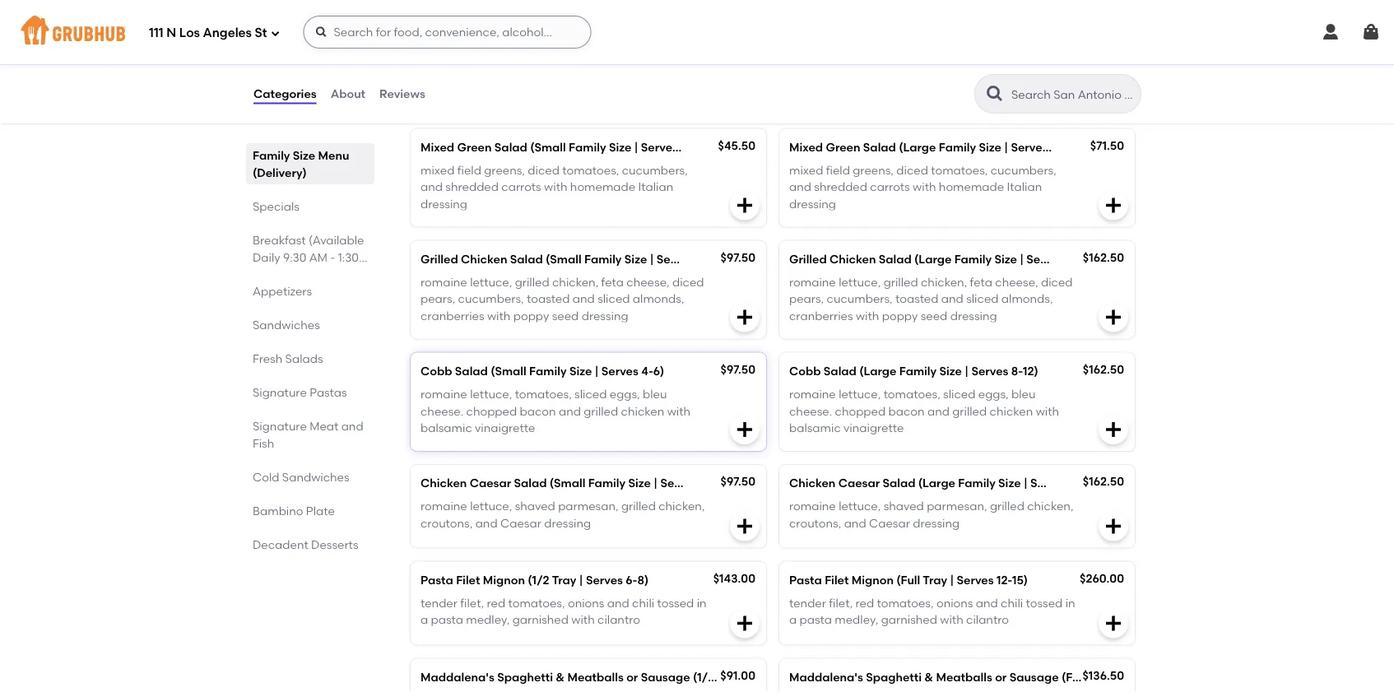 Task type: vqa. For each thing, say whether or not it's contained in the screenshot.
the topmost the Menu
yes



Task type: locate. For each thing, give the bounding box(es) containing it.
grilled for grilled chicken salad (large family size | serves 8-12)
[[790, 252, 827, 266]]

1 cobb from the left
[[421, 364, 452, 378]]

salad for grilled chicken salad (large family size | serves 8-12)
[[879, 252, 912, 266]]

cilantro up maddalena's spaghetti & meatballs or sausage (full tray | serves 12-15)
[[967, 613, 1009, 627]]

$97.50
[[721, 250, 756, 264], [721, 362, 756, 376], [721, 474, 756, 488]]

seed down "grilled chicken salad (large family size | serves 8-12)"
[[921, 309, 948, 323]]

1 horizontal spatial balsamic
[[790, 421, 841, 435]]

bacon
[[520, 404, 556, 418], [889, 404, 925, 418]]

8- for chicken,
[[1071, 476, 1082, 490]]

12-
[[997, 573, 1013, 587], [1162, 670, 1178, 684]]

1 in from the left
[[697, 596, 707, 610]]

spaghetti for maddalena's spaghetti & meatballs or sausage (full tray | serves 12-15)
[[866, 670, 922, 684]]

sausage left $136.50
[[1010, 670, 1059, 684]]

cilantro for 6-
[[598, 613, 641, 627]]

romaine lettuce, shaved parmesan, grilled chicken, croutons, and caesar dressing down chicken caesar salad  (large family size | serves  8-12)
[[790, 499, 1074, 530]]

mixed field greens, diced tomatoes, cucumbers, and shredded carrots with homemade italian dressing down the mixed green salad (small family size | serves 4-6)
[[421, 163, 688, 211]]

0 horizontal spatial almonds,
[[633, 292, 685, 306]]

maddalena's for maddalena's spaghetti & meatballs or sausage (1/2 tray | serves 6-8)
[[421, 670, 495, 684]]

signature
[[253, 385, 307, 399], [253, 419, 307, 433]]

6)
[[693, 140, 704, 154], [709, 252, 720, 266], [654, 364, 665, 378], [713, 476, 724, 490]]

mixed field greens, diced tomatoes, cucumbers, and shredded carrots with homemade italian dressing for (large
[[790, 163, 1057, 211]]

mixed down from
[[421, 163, 455, 177]]

1 meatballs from the left
[[568, 670, 624, 684]]

1 horizontal spatial carrots
[[871, 180, 910, 194]]

sliced down cobb salad (large family size | serves 8-12)
[[944, 387, 976, 401]]

sausage for (1/2
[[641, 670, 690, 684]]

4-
[[681, 140, 693, 154], [697, 252, 709, 266], [642, 364, 654, 378], [701, 476, 713, 490]]

pasta for pasta filet mignon (full tray | serves 12-15)
[[790, 573, 822, 587]]

1 horizontal spatial tender
[[790, 596, 827, 610]]

2 maddalena's from the left
[[790, 670, 864, 684]]

categories
[[254, 87, 317, 101]]

shredded for mixed green salad (small family size | serves 4-6)
[[446, 180, 499, 194]]

decadent desserts
[[253, 538, 359, 552]]

2 horizontal spatial or
[[996, 670, 1007, 684]]

medley, for (full
[[835, 613, 879, 627]]

1 vertical spatial 12-
[[1162, 670, 1178, 684]]

chicken,
[[552, 275, 599, 289], [921, 275, 968, 289], [659, 499, 705, 513], [1028, 499, 1074, 513]]

8-
[[1051, 140, 1063, 154], [1067, 252, 1079, 266], [1012, 364, 1023, 378], [1071, 476, 1082, 490]]

2 vertical spatial (delivery)
[[253, 166, 307, 180]]

1 horizontal spatial pears,
[[790, 292, 824, 306]]

homemade down mixed green salad (large family size | serves 8-12)
[[939, 180, 1005, 194]]

2 mixed field greens, diced tomatoes, cucumbers, and shredded carrots with homemade italian dressing from the left
[[790, 163, 1057, 211]]

red down pasta filet mignon (full tray | serves 12-15)
[[856, 596, 875, 610]]

1 toasted from the left
[[527, 292, 570, 306]]

2 spaghetti from the left
[[866, 670, 922, 684]]

2 garnished from the left
[[882, 613, 938, 627]]

romaine for chicken caesar salad  (small family size | serves 4-6)
[[421, 499, 468, 513]]

1 romaine lettuce, shaved parmesan, grilled chicken, croutons, and caesar dressing from the left
[[421, 499, 705, 530]]

2 tender filet, red tomatoes, onions and chili tossed in a pasta medley, garnished with cilantro from the left
[[790, 596, 1076, 627]]

2 filet, from the left
[[829, 596, 853, 610]]

1 homemade from the left
[[570, 180, 636, 194]]

medley,
[[466, 613, 510, 627], [835, 613, 879, 627]]

chicken caesar salad  (small family size | serves 4-6)
[[421, 476, 724, 490]]

about button
[[330, 64, 366, 124]]

greens, for (large
[[853, 163, 894, 177]]

1 italian from the left
[[639, 180, 674, 194]]

2 toasted from the left
[[896, 292, 939, 306]]

fresh salads
[[253, 352, 323, 366]]

(large for chicken
[[915, 252, 952, 266]]

bambino
[[253, 504, 303, 518]]

sandwiches up fresh salads
[[253, 318, 320, 332]]

mixed field greens, diced tomatoes, cucumbers, and shredded carrots with homemade italian dressing down mixed green salad (large family size | serves 8-12)
[[790, 163, 1057, 211]]

1 horizontal spatial cilantro
[[967, 613, 1009, 627]]

1 horizontal spatial pasta
[[790, 573, 822, 587]]

0 horizontal spatial mixed field greens, diced tomatoes, cucumbers, and shredded carrots with homemade italian dressing
[[421, 163, 688, 211]]

lettuce, for cobb  salad (small family size | serves 4-6)
[[470, 387, 512, 401]]

poppy up cobb salad (large family size | serves 8-12)
[[882, 309, 918, 323]]

(small for green
[[530, 140, 566, 154]]

spaghetti
[[498, 670, 553, 684], [866, 670, 922, 684]]

1 horizontal spatial romaine lettuce, grilled chicken, feta cheese, diced pears, cucumbers, toasted and sliced almonds, cranberries with poppy seed dressing
[[790, 275, 1073, 323]]

toasted for (large
[[896, 292, 939, 306]]

straight
[[726, 96, 763, 108]]

lettuce,
[[470, 275, 512, 289], [839, 275, 881, 289], [470, 387, 512, 401], [839, 387, 881, 401], [470, 499, 512, 513], [839, 499, 881, 513]]

2 almonds, from the left
[[1002, 292, 1054, 306]]

shaved down chicken caesar salad  (small family size | serves 4-6)
[[515, 499, 556, 513]]

1 tender filet, red tomatoes, onions and chili tossed in a pasta medley, garnished with cilantro from the left
[[421, 596, 707, 627]]

angeles
[[203, 26, 252, 40]]

0 horizontal spatial italian
[[639, 180, 674, 194]]

pasta filet mignon (full tray | serves 12-15)
[[790, 573, 1028, 587]]

seed for (small
[[552, 309, 579, 323]]

1 grilled from the left
[[421, 252, 458, 266]]

homemade down the mixed green salad (small family size | serves 4-6)
[[570, 180, 636, 194]]

0 horizontal spatial red
[[487, 596, 506, 610]]

mignon for (1/2
[[483, 573, 525, 587]]

homemade for (small
[[570, 180, 636, 194]]

lettuce, for grilled chicken salad (large family size | serves 8-12)
[[839, 275, 881, 289]]

1 vertical spatial signature
[[253, 419, 307, 433]]

0 horizontal spatial pasta
[[431, 613, 464, 627]]

0 horizontal spatial cranberries
[[421, 309, 485, 323]]

1 cranberries from the left
[[421, 309, 485, 323]]

1 $97.50 from the top
[[721, 250, 756, 264]]

or for maddalena's spaghetti & meatballs or sausage (full tray | serves 12-15)
[[996, 670, 1007, 684]]

caesar
[[470, 476, 511, 490], [839, 476, 880, 490], [501, 516, 542, 530], [869, 516, 911, 530]]

filet for pasta filet mignon (full tray | serves 12-15)
[[825, 573, 849, 587]]

onions
[[568, 596, 605, 610], [937, 596, 974, 610]]

field down from
[[458, 163, 482, 177]]

poppy
[[514, 309, 549, 323], [882, 309, 918, 323]]

cilantro up maddalena's spaghetti & meatballs or sausage (1/2 tray | serves 6-8)
[[598, 613, 641, 627]]

1 onions from the left
[[568, 596, 605, 610]]

1 horizontal spatial 15)
[[1178, 670, 1194, 684]]

1 & from the left
[[556, 670, 565, 684]]

1 horizontal spatial shaved
[[884, 499, 924, 513]]

0 horizontal spatial chicken
[[621, 404, 665, 418]]

2 parmesan, from the left
[[927, 499, 988, 513]]

salad
[[495, 140, 528, 154], [864, 140, 897, 154], [510, 252, 543, 266], [879, 252, 912, 266], [455, 364, 488, 378], [824, 364, 857, 378], [514, 476, 547, 490], [883, 476, 916, 490]]

2 mixed from the left
[[790, 163, 824, 177]]

mignon for (full
[[852, 573, 894, 587]]

0 horizontal spatial grilled
[[421, 252, 458, 266]]

field down 'office!'
[[827, 163, 850, 177]]

filet, down pasta filet mignon (full tray | serves 12-15)
[[829, 596, 853, 610]]

carrots down mixed green salad (large family size | serves 8-12)
[[871, 180, 910, 194]]

pears, for grilled chicken salad (large family size | serves 8-12)
[[790, 292, 824, 306]]

1 horizontal spatial chicken
[[990, 404, 1034, 418]]

medley, down pasta filet mignon (full tray | serves 12-15)
[[835, 613, 879, 627]]

1 chicken from the left
[[621, 404, 665, 418]]

svg image for mixed green salad (small family size | serves 4-6)
[[735, 196, 755, 215]]

sandwiches tab
[[253, 316, 368, 333]]

1 horizontal spatial eggs,
[[979, 387, 1009, 401]]

cilantro
[[598, 613, 641, 627], [967, 613, 1009, 627]]

0 horizontal spatial medley,
[[466, 613, 510, 627]]

1 tender from the left
[[421, 596, 458, 610]]

feta down grilled chicken salad (small family size | serves 4-6)
[[602, 275, 624, 289]]

1 cilantro from the left
[[598, 613, 641, 627]]

$136.50
[[1083, 669, 1125, 683]]

toasted down grilled chicken salad (small family size | serves 4-6)
[[527, 292, 570, 306]]

see details
[[424, 30, 486, 44]]

3 $97.50 from the top
[[721, 474, 756, 488]]

green
[[457, 140, 492, 154], [826, 140, 861, 154]]

$162.50
[[1083, 250, 1125, 264], [1083, 362, 1125, 376], [1083, 474, 1125, 488]]

1 tossed from the left
[[658, 596, 694, 610]]

garnished down pasta filet mignon (full tray | serves 12-15)
[[882, 613, 938, 627]]

grilled down grilled chicken salad (small family size | serves 4-6)
[[515, 275, 550, 289]]

1 parmesan, from the left
[[558, 499, 619, 513]]

$162.50 for chicken caesar salad  (large family size | serves  8-12)
[[1083, 474, 1125, 488]]

signature down fresh salads
[[253, 385, 307, 399]]

grilled down "grilled chicken salad (large family size | serves 8-12)"
[[884, 275, 919, 289]]

menu inside the family size menu (delivery) order from maddalena restaurant our family size meals  (delivery) straight to your home or office!
[[509, 73, 556, 94]]

signature inside signature meat and fish
[[253, 419, 307, 433]]

0 horizontal spatial maddalena's
[[421, 670, 495, 684]]

filet, for pasta filet mignon (full tray | serves 12-15)
[[829, 596, 853, 610]]

svg image
[[1322, 22, 1341, 42], [1362, 22, 1382, 42], [315, 26, 328, 39], [270, 28, 280, 38], [1104, 196, 1124, 215], [735, 308, 755, 327], [735, 517, 755, 537], [735, 614, 755, 634]]

1 shaved from the left
[[515, 499, 556, 513]]

eggs, for 8-
[[979, 387, 1009, 401]]

1 seed from the left
[[552, 309, 579, 323]]

size
[[469, 73, 505, 94], [628, 96, 646, 108], [609, 140, 632, 154], [979, 140, 1002, 154], [293, 148, 316, 162], [625, 252, 647, 266], [995, 252, 1018, 266], [570, 364, 592, 378], [940, 364, 963, 378], [629, 476, 651, 490], [999, 476, 1021, 490]]

romaine lettuce, shaved parmesan, grilled chicken, croutons, and caesar dressing for (large
[[790, 499, 1074, 530]]

grilled
[[421, 252, 458, 266], [790, 252, 827, 266]]

1 horizontal spatial maddalena's
[[790, 670, 864, 684]]

1 romaine lettuce, tomatoes, sliced eggs, bleu cheese. chopped bacon and grilled chicken with balsamic vinaigrette from the left
[[421, 387, 691, 435]]

2 field from the left
[[827, 163, 850, 177]]

2 cobb from the left
[[790, 364, 821, 378]]

chopped
[[466, 404, 517, 418], [835, 404, 886, 418]]

cheese, for 8-
[[996, 275, 1039, 289]]

tossed for 15)
[[1026, 596, 1063, 610]]

homemade
[[570, 180, 636, 194], [939, 180, 1005, 194]]

(delivery) for family size menu (delivery) order from maddalena restaurant our family size meals  (delivery) straight to your home or office!
[[560, 73, 644, 94]]

1 croutons, from the left
[[421, 516, 473, 530]]

1 pasta from the left
[[431, 613, 464, 627]]

a
[[421, 613, 428, 627], [790, 613, 797, 627]]

chicken
[[621, 404, 665, 418], [990, 404, 1034, 418]]

2 & from the left
[[925, 670, 934, 684]]

chicken caesar salad  (large family size | serves  8-12)
[[790, 476, 1098, 490]]

3 $162.50 from the top
[[1083, 474, 1125, 488]]

(delivery) right meals
[[679, 96, 724, 108]]

parmesan, for (large
[[927, 499, 988, 513]]

shaved for (large
[[884, 499, 924, 513]]

see details button
[[424, 23, 486, 52]]

(full
[[897, 573, 921, 587], [1062, 670, 1086, 684]]

romaine for grilled chicken salad (large family size | serves 8-12)
[[790, 275, 836, 289]]

vinaigrette
[[475, 421, 536, 435], [844, 421, 904, 435]]

15) left $260.00
[[1013, 573, 1028, 587]]

vinaigrette down cobb  salad (small family size | serves 4-6)
[[475, 421, 536, 435]]

0 horizontal spatial onions
[[568, 596, 605, 610]]

salad for mixed green salad (small family size | serves 4-6)
[[495, 140, 528, 154]]

mixed down from
[[421, 140, 455, 154]]

1 a from the left
[[421, 613, 428, 627]]

vinaigrette for (small
[[475, 421, 536, 435]]

signature pastas tab
[[253, 384, 368, 401]]

chopped down cobb  salad (small family size | serves 4-6)
[[466, 404, 517, 418]]

1 vertical spatial $97.50
[[721, 362, 756, 376]]

1 horizontal spatial mixed
[[790, 163, 824, 177]]

carrots down the mixed green salad (small family size | serves 4-6)
[[502, 180, 542, 194]]

sliced
[[598, 292, 630, 306], [967, 292, 999, 306], [575, 387, 607, 401], [944, 387, 976, 401]]

mixed green salad (large family size | serves 8-12)
[[790, 140, 1078, 154]]

0 horizontal spatial croutons,
[[421, 516, 473, 530]]

shredded
[[446, 180, 499, 194], [815, 180, 868, 194]]

tomatoes, down cobb salad (large family size | serves 8-12)
[[884, 387, 941, 401]]

1 horizontal spatial pasta
[[800, 613, 832, 627]]

Search San Antonio Winery Los Angeles search field
[[1010, 86, 1136, 102]]

parmesan, down chicken caesar salad  (large family size | serves  8-12)
[[927, 499, 988, 513]]

1 almonds, from the left
[[633, 292, 685, 306]]

1 horizontal spatial toasted
[[896, 292, 939, 306]]

0 horizontal spatial cilantro
[[598, 613, 641, 627]]

chili for 8)
[[632, 596, 655, 610]]

sausage left $91.00
[[641, 670, 690, 684]]

1 horizontal spatial tossed
[[1026, 596, 1063, 610]]

fish
[[253, 436, 274, 450]]

0 horizontal spatial meatballs
[[568, 670, 624, 684]]

0 horizontal spatial homemade
[[570, 180, 636, 194]]

greens, down the mixed green salad (small family size | serves 4-6)
[[484, 163, 525, 177]]

pasta for pasta filet mignon (1/2 tray | serves 6-8)
[[431, 613, 464, 627]]

0 vertical spatial $162.50
[[1083, 250, 1125, 264]]

6) for mixed green salad (small family size | serves 4-6)
[[693, 140, 704, 154]]

breakfast (available daily 9:30 am - 1:30 pm) tab
[[253, 231, 368, 282]]

1 garnished from the left
[[513, 613, 569, 627]]

eggs,
[[610, 387, 640, 401], [979, 387, 1009, 401]]

1 horizontal spatial onions
[[937, 596, 974, 610]]

filet for pasta filet mignon (1/2 tray | serves 6-8)
[[456, 573, 480, 587]]

green down maddalena
[[457, 140, 492, 154]]

croutons,
[[421, 516, 473, 530], [790, 516, 842, 530]]

seed down grilled chicken salad (small family size | serves 4-6)
[[552, 309, 579, 323]]

0 horizontal spatial cobb
[[421, 364, 452, 378]]

2 in from the left
[[1066, 596, 1076, 610]]

4- for mixed green salad (small family size | serves 4-6)
[[681, 140, 693, 154]]

tender for pasta filet mignon (1/2 tray | serves 6-8)
[[421, 596, 458, 610]]

romaine lettuce, grilled chicken, feta cheese, diced pears, cucumbers, toasted and sliced almonds, cranberries with poppy seed dressing
[[421, 275, 704, 323], [790, 275, 1073, 323]]

garnished down pasta filet mignon (1/2 tray | serves 6-8)
[[513, 613, 569, 627]]

15) right $136.50
[[1178, 670, 1194, 684]]

2 medley, from the left
[[835, 613, 879, 627]]

(small
[[530, 140, 566, 154], [546, 252, 582, 266], [491, 364, 527, 378], [550, 476, 586, 490]]

0 horizontal spatial cheese.
[[421, 404, 464, 418]]

sandwiches up "plate"
[[282, 470, 350, 484]]

1 horizontal spatial sausage
[[1010, 670, 1059, 684]]

2 signature from the top
[[253, 419, 307, 433]]

1 horizontal spatial spaghetti
[[866, 670, 922, 684]]

1 horizontal spatial 12-
[[1162, 670, 1178, 684]]

1 vertical spatial 8)
[[803, 670, 814, 684]]

0 horizontal spatial tossed
[[658, 596, 694, 610]]

fresh
[[253, 352, 283, 366]]

1 romaine lettuce, grilled chicken, feta cheese, diced pears, cucumbers, toasted and sliced almonds, cranberries with poppy seed dressing from the left
[[421, 275, 704, 323]]

1 maddalena's from the left
[[421, 670, 495, 684]]

romaine lettuce, shaved parmesan, grilled chicken, croutons, and caesar dressing down chicken caesar salad  (small family size | serves 4-6)
[[421, 499, 705, 530]]

grilled down chicken caesar salad  (large family size | serves  8-12)
[[990, 499, 1025, 513]]

feta down "grilled chicken salad (large family size | serves 8-12)"
[[970, 275, 993, 289]]

pasta for pasta filet mignon (full tray | serves 12-15)
[[800, 613, 832, 627]]

mixed down home at the right of page
[[790, 140, 823, 154]]

1 medley, from the left
[[466, 613, 510, 627]]

0 horizontal spatial menu
[[318, 148, 349, 162]]

signature for signature pastas
[[253, 385, 307, 399]]

serves
[[641, 140, 678, 154], [1011, 140, 1049, 154], [657, 252, 694, 266], [1027, 252, 1064, 266], [602, 364, 639, 378], [972, 364, 1009, 378], [661, 476, 698, 490], [1031, 476, 1068, 490], [586, 573, 623, 587], [957, 573, 994, 587], [751, 670, 788, 684], [1122, 670, 1160, 684]]

filet, down pasta filet mignon (1/2 tray | serves 6-8)
[[461, 596, 484, 610]]

0 horizontal spatial or
[[627, 670, 638, 684]]

toasted down "grilled chicken salad (large family size | serves 8-12)"
[[896, 292, 939, 306]]

meatballs for (1/2
[[568, 670, 624, 684]]

1 sausage from the left
[[641, 670, 690, 684]]

sandwiches
[[253, 318, 320, 332], [282, 470, 350, 484]]

tomatoes, down pasta filet mignon (1/2 tray | serves 6-8)
[[508, 596, 565, 610]]

1 horizontal spatial red
[[856, 596, 875, 610]]

12) for grilled chicken salad (large family size | serves 8-12)
[[1079, 252, 1094, 266]]

cheese, down grilled chicken salad (small family size | serves 4-6)
[[627, 275, 670, 289]]

2 $97.50 from the top
[[721, 362, 756, 376]]

chili up maddalena's spaghetti & meatballs or sausage (full tray | serves 12-15)
[[1001, 596, 1024, 610]]

greens,
[[484, 163, 525, 177], [853, 163, 894, 177]]

1 cheese. from the left
[[421, 404, 464, 418]]

1 vertical spatial menu
[[318, 148, 349, 162]]

1 horizontal spatial seed
[[921, 309, 948, 323]]

0 horizontal spatial (full
[[897, 573, 921, 587]]

1 horizontal spatial chili
[[1001, 596, 1024, 610]]

1 signature from the top
[[253, 385, 307, 399]]

seed
[[552, 309, 579, 323], [921, 309, 948, 323]]

1 vertical spatial (delivery)
[[679, 96, 724, 108]]

0 horizontal spatial feta
[[602, 275, 624, 289]]

chopped down cobb salad (large family size | serves 8-12)
[[835, 404, 886, 418]]

0 horizontal spatial seed
[[552, 309, 579, 323]]

1 horizontal spatial italian
[[1007, 180, 1043, 194]]

0 horizontal spatial mixed
[[421, 163, 455, 177]]

1 feta from the left
[[602, 275, 624, 289]]

medley, down pasta filet mignon (1/2 tray | serves 6-8)
[[466, 613, 510, 627]]

0 horizontal spatial poppy
[[514, 309, 549, 323]]

1 vinaigrette from the left
[[475, 421, 536, 435]]

1 carrots from the left
[[502, 180, 542, 194]]

1:30
[[338, 250, 359, 264]]

maddalena's for maddalena's spaghetti & meatballs or sausage (full tray | serves 12-15)
[[790, 670, 864, 684]]

filet,
[[461, 596, 484, 610], [829, 596, 853, 610]]

2 grilled from the left
[[790, 252, 827, 266]]

1 horizontal spatial mignon
[[852, 573, 894, 587]]

and inside signature meat and fish
[[341, 419, 364, 433]]

1 horizontal spatial parmesan,
[[927, 499, 988, 513]]

0 horizontal spatial 8)
[[638, 573, 649, 587]]

2 chili from the left
[[1001, 596, 1024, 610]]

menu up restaurant on the left top of page
[[509, 73, 556, 94]]

chicken for 8-
[[990, 404, 1034, 418]]

tomatoes, down cobb  salad (small family size | serves 4-6)
[[515, 387, 572, 401]]

2 romaine lettuce, tomatoes, sliced eggs, bleu cheese. chopped bacon and grilled chicken with balsamic vinaigrette from the left
[[790, 387, 1060, 435]]

1 mignon from the left
[[483, 573, 525, 587]]

0 horizontal spatial bleu
[[643, 387, 667, 401]]

mixed down home at the right of page
[[790, 163, 824, 177]]

0 vertical spatial 8)
[[638, 573, 649, 587]]

2 balsamic from the left
[[790, 421, 841, 435]]

2 red from the left
[[856, 596, 875, 610]]

mixed field greens, diced tomatoes, cucumbers, and shredded carrots with homemade italian dressing for (small
[[421, 163, 688, 211]]

romaine lettuce, tomatoes, sliced eggs, bleu cheese. chopped bacon and grilled chicken with balsamic vinaigrette down cobb  salad (small family size | serves 4-6)
[[421, 387, 691, 435]]

$97.50 for romaine lettuce, tomatoes, sliced eggs, bleu cheese. chopped bacon and grilled chicken with balsamic vinaigrette
[[721, 362, 756, 376]]

0 vertical spatial signature
[[253, 385, 307, 399]]

cheese,
[[627, 275, 670, 289], [996, 275, 1039, 289]]

romaine lettuce, grilled chicken, feta cheese, diced pears, cucumbers, toasted and sliced almonds, cranberries with poppy seed dressing down "grilled chicken salad (large family size | serves 8-12)"
[[790, 275, 1073, 323]]

2 romaine lettuce, grilled chicken, feta cheese, diced pears, cucumbers, toasted and sliced almonds, cranberries with poppy seed dressing from the left
[[790, 275, 1073, 323]]

(large
[[899, 140, 937, 154], [915, 252, 952, 266], [860, 364, 897, 378], [919, 476, 956, 490]]

2 bleu from the left
[[1012, 387, 1036, 401]]

0 horizontal spatial shaved
[[515, 499, 556, 513]]

1 horizontal spatial a
[[790, 613, 797, 627]]

2 croutons, from the left
[[790, 516, 842, 530]]

2 meatballs from the left
[[937, 670, 993, 684]]

1 horizontal spatial greens,
[[853, 163, 894, 177]]

2 seed from the left
[[921, 309, 948, 323]]

field
[[458, 163, 482, 177], [827, 163, 850, 177]]

2 italian from the left
[[1007, 180, 1043, 194]]

0 horizontal spatial pasta
[[421, 573, 454, 587]]

chili up maddalena's spaghetti & meatballs or sausage (1/2 tray | serves 6-8)
[[632, 596, 655, 610]]

2 sausage from the left
[[1010, 670, 1059, 684]]

with
[[544, 180, 568, 194], [913, 180, 937, 194], [487, 309, 511, 323], [856, 309, 880, 323], [667, 404, 691, 418], [1036, 404, 1060, 418], [572, 613, 595, 627], [941, 613, 964, 627]]

pasta
[[421, 573, 454, 587], [790, 573, 822, 587]]

1 pasta from the left
[[421, 573, 454, 587]]

mignon
[[483, 573, 525, 587], [852, 573, 894, 587]]

family
[[408, 73, 465, 94], [594, 96, 625, 108], [569, 140, 606, 154], [939, 140, 977, 154], [253, 148, 290, 162], [585, 252, 622, 266], [955, 252, 992, 266], [530, 364, 567, 378], [900, 364, 937, 378], [588, 476, 626, 490], [959, 476, 996, 490]]

vinaigrette for (large
[[844, 421, 904, 435]]

feta for (small
[[602, 275, 624, 289]]

0 vertical spatial 6-
[[626, 573, 638, 587]]

1 horizontal spatial cheese,
[[996, 275, 1039, 289]]

our
[[576, 96, 592, 108]]

2 bacon from the left
[[889, 404, 925, 418]]

1 horizontal spatial mixed
[[790, 140, 823, 154]]

0 horizontal spatial garnished
[[513, 613, 569, 627]]

1 horizontal spatial feta
[[970, 275, 993, 289]]

1 chopped from the left
[[466, 404, 517, 418]]

1 horizontal spatial (delivery)
[[560, 73, 644, 94]]

italian
[[639, 180, 674, 194], [1007, 180, 1043, 194]]

cheese. for cobb salad (large family size | serves 8-12)
[[790, 404, 833, 418]]

cucumbers,
[[622, 163, 688, 177], [991, 163, 1057, 177], [458, 292, 524, 306], [827, 292, 893, 306]]

0 horizontal spatial filet
[[456, 573, 480, 587]]

2 pears, from the left
[[790, 292, 824, 306]]

1 filet from the left
[[456, 573, 480, 587]]

1 balsamic from the left
[[421, 421, 472, 435]]

menu inside family size menu (delivery)
[[318, 148, 349, 162]]

romaine lettuce, tomatoes, sliced eggs, bleu cheese. chopped bacon and grilled chicken with balsamic vinaigrette down cobb salad (large family size | serves 8-12)
[[790, 387, 1060, 435]]

1 field from the left
[[458, 163, 482, 177]]

0 horizontal spatial romaine lettuce, tomatoes, sliced eggs, bleu cheese. chopped bacon and grilled chicken with balsamic vinaigrette
[[421, 387, 691, 435]]

bacon down cobb  salad (small family size | serves 4-6)
[[520, 404, 556, 418]]

parmesan, down chicken caesar salad  (small family size | serves 4-6)
[[558, 499, 619, 513]]

1 vertical spatial (1/2
[[693, 670, 715, 684]]

1 $162.50 from the top
[[1083, 250, 1125, 264]]

2 mixed from the left
[[790, 140, 823, 154]]

meatballs
[[568, 670, 624, 684], [937, 670, 993, 684]]

tender filet, red tomatoes, onions and chili tossed in a pasta medley, garnished with cilantro down pasta filet mignon (1/2 tray | serves 6-8)
[[421, 596, 707, 627]]

grilled for grilled chicken salad (small family size | serves 4-6)
[[421, 252, 458, 266]]

1 horizontal spatial cobb
[[790, 364, 821, 378]]

bambino plate tab
[[253, 502, 368, 520]]

menu up specials tab
[[318, 148, 349, 162]]

1 poppy from the left
[[514, 309, 549, 323]]

1 mixed from the left
[[421, 163, 455, 177]]

1 pears, from the left
[[421, 292, 456, 306]]

your
[[778, 96, 799, 108]]

2 poppy from the left
[[882, 309, 918, 323]]

green down 'office!'
[[826, 140, 861, 154]]

1 bacon from the left
[[520, 404, 556, 418]]

2 eggs, from the left
[[979, 387, 1009, 401]]

2 tender from the left
[[790, 596, 827, 610]]

italian for 8-
[[1007, 180, 1043, 194]]

1 shredded from the left
[[446, 180, 499, 194]]

filet
[[456, 573, 480, 587], [825, 573, 849, 587]]

signature up fish on the left of page
[[253, 419, 307, 433]]

0 horizontal spatial carrots
[[502, 180, 542, 194]]

1 horizontal spatial romaine lettuce, shaved parmesan, grilled chicken, croutons, and caesar dressing
[[790, 499, 1074, 530]]

romaine lettuce, tomatoes, sliced eggs, bleu cheese. chopped bacon and grilled chicken with balsamic vinaigrette
[[421, 387, 691, 435], [790, 387, 1060, 435]]

shaved down chicken caesar salad  (large family size | serves  8-12)
[[884, 499, 924, 513]]

in
[[697, 596, 707, 610], [1066, 596, 1076, 610]]

1 green from the left
[[457, 140, 492, 154]]

bacon down cobb salad (large family size | serves 8-12)
[[889, 404, 925, 418]]

0 horizontal spatial pears,
[[421, 292, 456, 306]]

2 vertical spatial $97.50
[[721, 474, 756, 488]]

chili for 15)
[[1001, 596, 1024, 610]]

2 green from the left
[[826, 140, 861, 154]]

(delivery) up our
[[560, 73, 644, 94]]

cobb for cobb  salad (small family size | serves 4-6)
[[421, 364, 452, 378]]

1 horizontal spatial &
[[925, 670, 934, 684]]

2 shaved from the left
[[884, 499, 924, 513]]

and
[[421, 180, 443, 194], [790, 180, 812, 194], [573, 292, 595, 306], [942, 292, 964, 306], [559, 404, 581, 418], [928, 404, 950, 418], [341, 419, 364, 433], [476, 516, 498, 530], [845, 516, 867, 530], [607, 596, 630, 610], [976, 596, 999, 610]]

grilled
[[515, 275, 550, 289], [884, 275, 919, 289], [584, 404, 619, 418], [953, 404, 987, 418], [622, 499, 656, 513], [990, 499, 1025, 513]]

salad for chicken caesar salad  (small family size | serves 4-6)
[[514, 476, 547, 490]]

size inside family size menu (delivery)
[[293, 148, 316, 162]]

mixed field greens, diced tomatoes, cucumbers, and shredded carrots with homemade italian dressing
[[421, 163, 688, 211], [790, 163, 1057, 211]]

medley, for (1/2
[[466, 613, 510, 627]]

2 chicken from the left
[[990, 404, 1034, 418]]

(large for caesar
[[919, 476, 956, 490]]

tossed
[[658, 596, 694, 610], [1026, 596, 1063, 610]]

tomatoes, down pasta filet mignon (full tray | serves 12-15)
[[877, 596, 934, 610]]

2 onions from the left
[[937, 596, 974, 610]]

1 chili from the left
[[632, 596, 655, 610]]

0 horizontal spatial balsamic
[[421, 421, 472, 435]]

2 feta from the left
[[970, 275, 993, 289]]

diced
[[528, 163, 560, 177], [897, 163, 929, 177], [673, 275, 704, 289], [1042, 275, 1073, 289]]

0 horizontal spatial 6-
[[626, 573, 638, 587]]

svg image
[[735, 196, 755, 215], [1104, 308, 1124, 327], [735, 420, 755, 439], [1104, 420, 1124, 439], [1104, 517, 1124, 537], [1104, 614, 1124, 634]]

feta
[[602, 275, 624, 289], [970, 275, 993, 289]]

poppy up cobb  salad (small family size | serves 4-6)
[[514, 309, 549, 323]]

greens, down mixed green salad (large family size | serves 8-12)
[[853, 163, 894, 177]]

red down pasta filet mignon (1/2 tray | serves 6-8)
[[487, 596, 506, 610]]

0 horizontal spatial green
[[457, 140, 492, 154]]

1 horizontal spatial poppy
[[882, 309, 918, 323]]

0 horizontal spatial &
[[556, 670, 565, 684]]

1 vertical spatial 6-
[[791, 670, 803, 684]]

(delivery) up specials
[[253, 166, 307, 180]]

garnished
[[513, 613, 569, 627], [882, 613, 938, 627]]

2 shredded from the left
[[815, 180, 868, 194]]

cheese, down "grilled chicken salad (large family size | serves 8-12)"
[[996, 275, 1039, 289]]

12) for mixed green salad (large family size | serves 8-12)
[[1063, 140, 1078, 154]]

cheese, for 4-
[[627, 275, 670, 289]]

tender filet, red tomatoes, onions and chili tossed in a pasta medley, garnished with cilantro down pasta filet mignon (full tray | serves 12-15)
[[790, 596, 1076, 627]]

romaine lettuce, grilled chicken, feta cheese, diced pears, cucumbers, toasted and sliced almonds, cranberries with poppy seed dressing down grilled chicken salad (small family size | serves 4-6)
[[421, 275, 704, 323]]

carrots
[[502, 180, 542, 194], [871, 180, 910, 194]]

2 $162.50 from the top
[[1083, 362, 1125, 376]]

2 greens, from the left
[[853, 163, 894, 177]]

1 horizontal spatial (1/2
[[693, 670, 715, 684]]

menu for family size menu (delivery) order from maddalena restaurant our family size meals  (delivery) straight to your home or office!
[[509, 73, 556, 94]]

0 horizontal spatial romaine lettuce, shaved parmesan, grilled chicken, croutons, and caesar dressing
[[421, 499, 705, 530]]

1 red from the left
[[487, 596, 506, 610]]

Search for food, convenience, alcohol... search field
[[303, 16, 592, 49]]

1 spaghetti from the left
[[498, 670, 553, 684]]

1 horizontal spatial grilled
[[790, 252, 827, 266]]

vinaigrette down cobb salad (large family size | serves 8-12)
[[844, 421, 904, 435]]

red for (1/2
[[487, 596, 506, 610]]

(delivery) inside family size menu (delivery)
[[253, 166, 307, 180]]

tray
[[552, 573, 577, 587], [923, 573, 948, 587], [717, 670, 742, 684], [1088, 670, 1113, 684]]

onions down pasta filet mignon (1/2 tray | serves 6-8)
[[568, 596, 605, 610]]

romaine for chicken caesar salad  (large family size | serves  8-12)
[[790, 499, 836, 513]]

specials
[[253, 199, 300, 213]]

2 romaine lettuce, shaved parmesan, grilled chicken, croutons, and caesar dressing from the left
[[790, 499, 1074, 530]]

1 cheese, from the left
[[627, 275, 670, 289]]

0 horizontal spatial field
[[458, 163, 482, 177]]

chili
[[632, 596, 655, 610], [1001, 596, 1024, 610]]

1 horizontal spatial 8)
[[803, 670, 814, 684]]

1 eggs, from the left
[[610, 387, 640, 401]]

onions down pasta filet mignon (full tray | serves 12-15)
[[937, 596, 974, 610]]

1 horizontal spatial cheese.
[[790, 404, 833, 418]]

balsamic
[[421, 421, 472, 435], [790, 421, 841, 435]]

2 cheese, from the left
[[996, 275, 1039, 289]]

2 vertical spatial $162.50
[[1083, 474, 1125, 488]]



Task type: describe. For each thing, give the bounding box(es) containing it.
0 horizontal spatial (1/2
[[528, 573, 550, 587]]

signature meat and fish tab
[[253, 417, 368, 452]]

cold sandwiches
[[253, 470, 350, 484]]

8- for cucumbers,
[[1051, 140, 1063, 154]]

1 vertical spatial 15)
[[1178, 670, 1194, 684]]

balsamic for cobb  salad (small family size | serves 4-6)
[[421, 421, 472, 435]]

field for mixed green salad (small family size | serves 4-6)
[[458, 163, 482, 177]]

& for (full
[[925, 670, 934, 684]]

grilled down chicken caesar salad  (small family size | serves 4-6)
[[622, 499, 656, 513]]

chicken for 4-
[[621, 404, 665, 418]]

111 n los angeles st
[[149, 26, 267, 40]]

home
[[801, 96, 829, 108]]

cold sandwiches tab
[[253, 469, 368, 486]]

cobb salad (large family size | serves 8-12)
[[790, 364, 1039, 378]]

pasta filet mignon (1/2 tray | serves 6-8)
[[421, 573, 649, 587]]

svg image for chicken caesar salad  (large family size | serves  8-12)
[[1104, 517, 1124, 537]]

0 vertical spatial sandwiches
[[253, 318, 320, 332]]

see
[[424, 30, 445, 44]]

romaine lettuce, tomatoes, sliced eggs, bleu cheese. chopped bacon and grilled chicken with balsamic vinaigrette for (large
[[790, 387, 1060, 435]]

chopped for (large
[[835, 404, 886, 418]]

specials tab
[[253, 198, 368, 215]]

romaine lettuce, grilled chicken, feta cheese, diced pears, cucumbers, toasted and sliced almonds, cranberries with poppy seed dressing for (large
[[790, 275, 1073, 323]]

$45.50
[[718, 138, 756, 152]]

$143.00
[[714, 572, 756, 586]]

los
[[179, 26, 200, 40]]

mixed for mixed green salad (small family size | serves 4-6)
[[421, 140, 455, 154]]

grilled chicken salad (small family size | serves 4-6)
[[421, 252, 720, 266]]

spaghetti for maddalena's spaghetti & meatballs or sausage (1/2 tray | serves 6-8)
[[498, 670, 553, 684]]

categories button
[[253, 64, 318, 124]]

italian for 4-
[[639, 180, 674, 194]]

1 vertical spatial sandwiches
[[282, 470, 350, 484]]

111
[[149, 26, 164, 40]]

9:30
[[283, 250, 307, 264]]

tender filet, red tomatoes, onions and chili tossed in a pasta medley, garnished with cilantro for (1/2
[[421, 596, 707, 627]]

$97.50 for romaine lettuce, shaved parmesan, grilled chicken, croutons, and caesar dressing
[[721, 474, 756, 488]]

onions for (1/2
[[568, 596, 605, 610]]

toasted for (small
[[527, 292, 570, 306]]

1 vertical spatial (full
[[1062, 670, 1086, 684]]

lettuce, for cobb salad (large family size | serves 8-12)
[[839, 387, 881, 401]]

maddalena's spaghetti & meatballs or sausage (1/2 tray | serves 6-8)
[[421, 670, 814, 684]]

poppy for (small
[[514, 309, 549, 323]]

tossed for 8)
[[658, 596, 694, 610]]

cobb  salad (small family size | serves 4-6)
[[421, 364, 665, 378]]

greens, for (small
[[484, 163, 525, 177]]

carrots for (large
[[871, 180, 910, 194]]

reviews
[[380, 87, 426, 101]]

meals
[[649, 96, 677, 108]]

(small for caesar
[[550, 476, 586, 490]]

$91.00
[[721, 669, 756, 683]]

order
[[408, 96, 436, 108]]

homemade for (large
[[939, 180, 1005, 194]]

svg image for cobb  salad (small family size | serves 4-6)
[[735, 420, 755, 439]]

mixed for mixed green salad (large family size | serves 8-12)
[[790, 163, 824, 177]]

decadent desserts tab
[[253, 536, 368, 553]]

lettuce, for chicken caesar salad  (small family size | serves 4-6)
[[470, 499, 512, 513]]

family size menu (delivery)
[[253, 148, 349, 180]]

about
[[331, 87, 366, 101]]

lettuce, for grilled chicken salad (small family size | serves 4-6)
[[470, 275, 512, 289]]

meat
[[310, 419, 339, 433]]

tomatoes, down mixed green salad (large family size | serves 8-12)
[[931, 163, 988, 177]]

plate
[[306, 504, 335, 518]]

tender for pasta filet mignon (full tray | serves 12-15)
[[790, 596, 827, 610]]

reviews button
[[379, 64, 426, 124]]

salad for chicken caesar salad  (large family size | serves  8-12)
[[883, 476, 916, 490]]

family size menu (delivery) tab
[[253, 147, 368, 181]]

breakfast
[[253, 233, 306, 247]]

sausage for (full
[[1010, 670, 1059, 684]]

red for (full
[[856, 596, 875, 610]]

$260.00
[[1080, 572, 1125, 586]]

st
[[255, 26, 267, 40]]

0 horizontal spatial 12-
[[997, 573, 1013, 587]]

family size menu (delivery) order from maddalena restaurant our family size meals  (delivery) straight to your home or office!
[[408, 73, 873, 108]]

to
[[766, 96, 775, 108]]

appetizers tab
[[253, 282, 368, 300]]

cold
[[253, 470, 280, 484]]

svg image for grilled chicken salad (large family size | serves 8-12)
[[1104, 308, 1124, 327]]

4- for chicken caesar salad  (small family size | serves 4-6)
[[701, 476, 713, 490]]

(large for green
[[899, 140, 937, 154]]

appetizers
[[253, 284, 312, 298]]

(small for chicken
[[546, 252, 582, 266]]

6) for grilled chicken salad (small family size | serves 4-6)
[[709, 252, 720, 266]]

$97.50 for romaine lettuce, grilled chicken, feta cheese, diced pears, cucumbers, toasted and sliced almonds, cranberries with poppy seed dressing
[[721, 250, 756, 264]]

tomatoes, down the mixed green salad (small family size | serves 4-6)
[[563, 163, 619, 177]]

green for mixed green salad (large family size | serves 8-12)
[[826, 140, 861, 154]]

grilled chicken salad (large family size | serves 8-12)
[[790, 252, 1094, 266]]

signature for signature meat and fish
[[253, 419, 307, 433]]

fresh salads tab
[[253, 350, 368, 367]]

sliced down cobb  salad (small family size | serves 4-6)
[[575, 387, 607, 401]]

family inside family size menu (delivery)
[[253, 148, 290, 162]]

grilled down cobb salad (large family size | serves 8-12)
[[953, 404, 987, 418]]

search icon image
[[986, 84, 1005, 104]]

tender filet, red tomatoes, onions and chili tossed in a pasta medley, garnished with cilantro for (full
[[790, 596, 1076, 627]]

romaine for cobb salad (large family size | serves 8-12)
[[790, 387, 836, 401]]

carrots for (small
[[502, 180, 542, 194]]

romaine lettuce, shaved parmesan, grilled chicken, croutons, and caesar dressing for (small
[[421, 499, 705, 530]]

signature pastas
[[253, 385, 347, 399]]

0 vertical spatial (full
[[897, 573, 921, 587]]

0 vertical spatial 15)
[[1013, 573, 1028, 587]]

restaurant
[[521, 96, 573, 108]]

1 horizontal spatial 6-
[[791, 670, 803, 684]]

signature meat and fish
[[253, 419, 364, 450]]

sliced down "grilled chicken salad (large family size | serves 8-12)"
[[967, 292, 999, 306]]

$71.50
[[1091, 138, 1125, 152]]

romaine lettuce, tomatoes, sliced eggs, bleu cheese. chopped bacon and grilled chicken with balsamic vinaigrette for (small
[[421, 387, 691, 435]]

cranberries for grilled chicken salad (small family size | serves 4-6)
[[421, 309, 485, 323]]

meatballs for (full
[[937, 670, 993, 684]]

garnished for (full
[[882, 613, 938, 627]]

salads
[[285, 352, 323, 366]]

mixed green salad (small family size | serves 4-6)
[[421, 140, 704, 154]]

desserts
[[311, 538, 359, 552]]

bambino plate
[[253, 504, 335, 518]]

romaine lettuce, grilled chicken, feta cheese, diced pears, cucumbers, toasted and sliced almonds, cranberries with poppy seed dressing for (small
[[421, 275, 704, 323]]

pm)
[[253, 268, 274, 282]]

almonds, for 8-
[[1002, 292, 1054, 306]]

6) for chicken caesar salad  (small family size | serves 4-6)
[[713, 476, 724, 490]]

or inside the family size menu (delivery) order from maddalena restaurant our family size meals  (delivery) straight to your home or office!
[[831, 96, 841, 108]]

breakfast (available daily 9:30 am - 1:30 pm) appetizers
[[253, 233, 364, 298]]

office!
[[843, 96, 873, 108]]

cranberries for grilled chicken salad (large family size | serves 8-12)
[[790, 309, 854, 323]]

field for mixed green salad (large family size | serves 8-12)
[[827, 163, 850, 177]]

daily
[[253, 250, 280, 264]]

-
[[330, 250, 335, 264]]

details
[[448, 30, 486, 44]]

main navigation navigation
[[0, 0, 1395, 64]]

bleu for 8-
[[1012, 387, 1036, 401]]

in for $260.00
[[1066, 596, 1076, 610]]

romaine for grilled chicken salad (small family size | serves 4-6)
[[421, 275, 468, 289]]

from
[[438, 96, 460, 108]]

(available
[[309, 233, 364, 247]]

svg image for cobb salad (large family size | serves 8-12)
[[1104, 420, 1124, 439]]

maddalena's spaghetti & meatballs or sausage (full tray | serves 12-15)
[[790, 670, 1194, 684]]

lettuce, for chicken caesar salad  (large family size | serves  8-12)
[[839, 499, 881, 513]]

chopped for (small
[[466, 404, 517, 418]]

mixed for mixed green salad (small family size | serves 4-6)
[[421, 163, 455, 177]]

cheese. for cobb  salad (small family size | serves 4-6)
[[421, 404, 464, 418]]

8- for cheese,
[[1067, 252, 1079, 266]]

sliced down grilled chicken salad (small family size | serves 4-6)
[[598, 292, 630, 306]]

4- for grilled chicken salad (small family size | serves 4-6)
[[697, 252, 709, 266]]

salad for grilled chicken salad (small family size | serves 4-6)
[[510, 252, 543, 266]]

$162.50 for cobb salad (large family size | serves 8-12)
[[1083, 362, 1125, 376]]

in for $143.00
[[697, 596, 707, 610]]

mixed for mixed green salad (large family size | serves 8-12)
[[790, 140, 823, 154]]

salad for mixed green salad (large family size | serves 8-12)
[[864, 140, 897, 154]]

almonds, for 4-
[[633, 292, 685, 306]]

grilled down cobb  salad (small family size | serves 4-6)
[[584, 404, 619, 418]]

pastas
[[310, 385, 347, 399]]

am
[[309, 250, 328, 264]]

n
[[167, 26, 176, 40]]

decadent
[[253, 538, 309, 552]]

$162.50 for grilled chicken salad (large family size | serves 8-12)
[[1083, 250, 1125, 264]]

maddalena
[[463, 96, 518, 108]]

a for pasta filet mignon (full tray | serves 12-15)
[[790, 613, 797, 627]]

romaine for cobb  salad (small family size | serves 4-6)
[[421, 387, 468, 401]]



